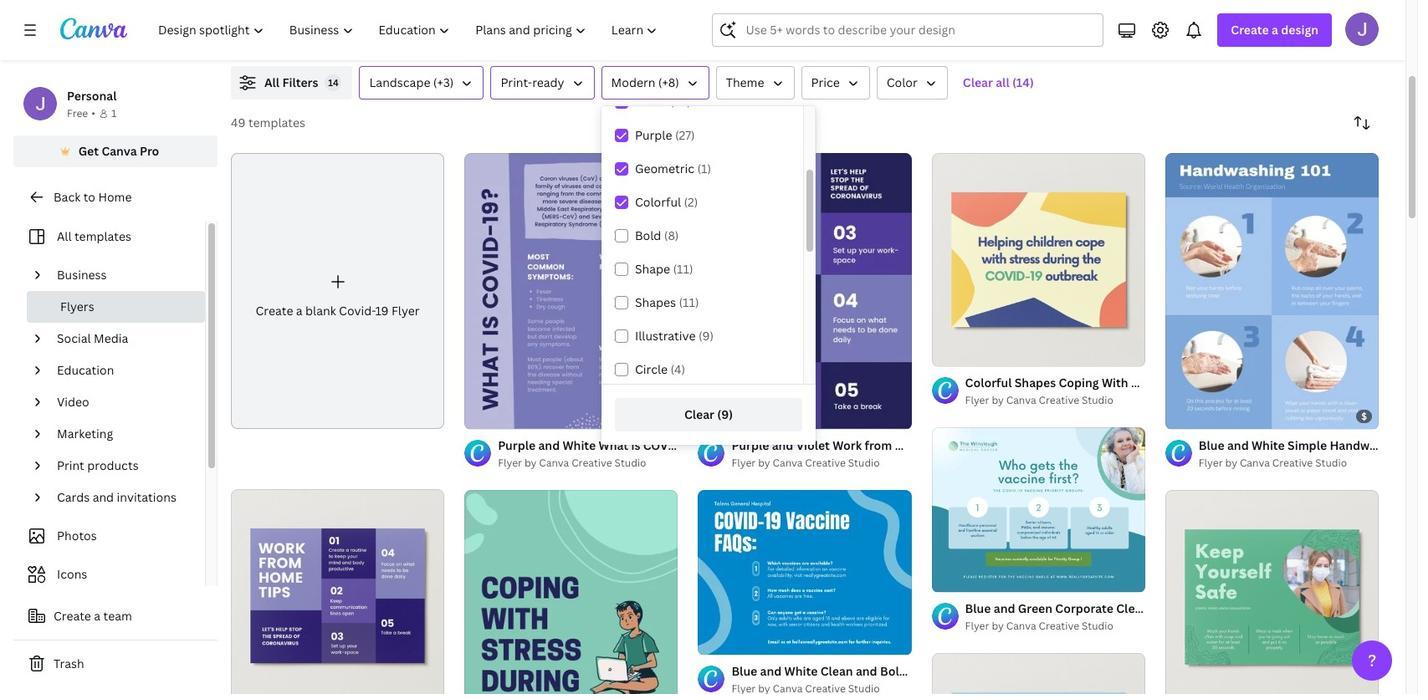 Task type: describe. For each thing, give the bounding box(es) containing it.
14
[[328, 76, 339, 89]]

shapes (11)
[[635, 295, 699, 310]]

and for purple and violet work from home covid flyer
[[772, 438, 794, 454]]

(1)
[[697, 161, 711, 177]]

business
[[57, 267, 107, 283]]

coping
[[1059, 375, 1099, 391]]

get canva pro
[[78, 143, 159, 159]]

all templates link
[[23, 221, 195, 253]]

all templates
[[57, 228, 131, 244]]

purple and white what is covid flyer link
[[498, 437, 712, 455]]

color button
[[877, 66, 948, 100]]

create a team
[[54, 608, 132, 624]]

back to home
[[54, 189, 132, 205]]

canva inside button
[[102, 143, 137, 159]]

(8)
[[664, 228, 679, 243]]

photos
[[57, 528, 97, 544]]

colorful shapes coping with stress landscape covid flyer flyer by canva creative studio
[[965, 375, 1303, 408]]

flyers
[[60, 299, 94, 315]]

clear all (14) button
[[955, 66, 1042, 100]]

19
[[375, 303, 389, 319]]

trash
[[54, 656, 84, 672]]

canva inside colorful shapes coping with stress landscape covid flyer flyer by canva creative studio
[[1006, 393, 1036, 408]]

geometric (1)
[[635, 161, 711, 177]]

trash link
[[13, 648, 218, 681]]

social
[[57, 331, 91, 346]]

a for design
[[1272, 22, 1278, 38]]

price
[[811, 74, 840, 90]]

bold (8)
[[635, 228, 679, 243]]

what
[[599, 438, 628, 454]]

creative inside purple and white what is covid flyer flyer by canva creative studio
[[572, 456, 612, 471]]

creative inside purple and violet work from home covid flyer flyer by canva creative studio
[[805, 456, 846, 471]]

pro
[[140, 143, 159, 159]]

clean (18)
[[635, 94, 691, 110]]

and for purple and white what is covid flyer
[[538, 438, 560, 454]]

landscape inside button
[[369, 74, 430, 90]]

canva inside purple and white what is covid flyer flyer by canva creative studio
[[539, 456, 569, 471]]

(9) for illustrative (9)
[[699, 328, 714, 344]]

social media link
[[50, 323, 195, 355]]

white for simple
[[1252, 438, 1285, 454]]

get
[[78, 143, 99, 159]]

colorful for colorful (2)
[[635, 194, 681, 210]]

simple
[[1288, 438, 1327, 454]]

work
[[833, 438, 862, 454]]

theme
[[726, 74, 764, 90]]

flyer by canva creative studio link for work
[[732, 455, 912, 472]]

all for all filters
[[264, 74, 280, 90]]

circle
[[635, 361, 668, 377]]

create for create a blank covid-19 flyer
[[256, 303, 293, 319]]

illustrative
[[635, 328, 696, 344]]

shape (11)
[[635, 261, 693, 277]]

studio up purple and turquoise illustrative handwashing landscape covid flyer "image"
[[1082, 619, 1114, 633]]

studio inside purple and white what is covid flyer flyer by canva creative studio
[[615, 456, 646, 471]]

Sort by button
[[1345, 106, 1379, 140]]

education link
[[50, 355, 195, 387]]

flyer inside the blue and white simple handwashing 10 flyer by canva creative studio
[[1199, 456, 1223, 471]]

video link
[[50, 387, 195, 418]]

circle (4)
[[635, 361, 685, 377]]

(9) for clear (9)
[[717, 407, 733, 423]]

studio inside colorful shapes coping with stress landscape covid flyer flyer by canva creative studio
[[1082, 393, 1114, 408]]

price button
[[801, 66, 870, 100]]

to
[[83, 189, 95, 205]]

clean
[[635, 94, 667, 110]]

purple (27)
[[635, 127, 695, 143]]

clear for clear (9)
[[684, 407, 715, 423]]

create a team button
[[13, 600, 218, 633]]

templates for 49 templates
[[248, 115, 305, 131]]

3
[[962, 347, 967, 359]]

blue and white clean and bold vaccine information general health flyer image
[[698, 490, 912, 655]]

of
[[951, 347, 960, 359]]

business link
[[50, 259, 195, 291]]

shapes inside colorful shapes coping with stress landscape covid flyer flyer by canva creative studio
[[1015, 375, 1056, 391]]

ready
[[532, 74, 564, 90]]

green and purple coping with stress covid flyer image
[[465, 491, 678, 694]]

video
[[57, 394, 89, 410]]

personal
[[67, 88, 117, 104]]

geometric
[[635, 161, 695, 177]]

49 templates
[[231, 115, 305, 131]]

team
[[103, 608, 132, 624]]

and right the cards
[[93, 489, 114, 505]]

home inside the back to home link
[[98, 189, 132, 205]]

blue and white simple handwashing 10 link
[[1199, 437, 1418, 455]]

all
[[996, 74, 1010, 90]]

landscape (+3)
[[369, 74, 454, 90]]

(27)
[[675, 127, 695, 143]]

purple and indigo work from home landscape covid flyer image
[[231, 490, 444, 694]]

landscape (+3) button
[[359, 66, 484, 100]]

canva inside the blue and white simple handwashing 10 flyer by canva creative studio
[[1240, 456, 1270, 471]]

icons
[[57, 566, 87, 582]]

home inside purple and violet work from home covid flyer flyer by canva creative studio
[[895, 438, 929, 454]]

clear (9)
[[684, 407, 733, 423]]

creative inside the blue and white simple handwashing 10 flyer by canva creative studio
[[1272, 456, 1313, 471]]

clear (9) button
[[615, 398, 802, 432]]

by inside purple and violet work from home covid flyer flyer by canva creative studio
[[758, 456, 770, 471]]

bold
[[635, 228, 661, 243]]

flyer by canva creative studio link up purple and turquoise illustrative handwashing landscape covid flyer "image"
[[965, 618, 1145, 635]]

covid-
[[339, 303, 375, 319]]

blue
[[1199, 438, 1225, 454]]

$
[[1362, 410, 1367, 423]]

print-ready button
[[491, 66, 595, 100]]

49
[[231, 115, 246, 131]]

1 for 1
[[111, 106, 117, 120]]

14 filter options selected element
[[325, 74, 342, 91]]

cards and invitations link
[[50, 482, 195, 514]]

1 for 1 of 3
[[943, 347, 948, 359]]

create a blank covid-19 flyer
[[256, 303, 420, 319]]

purple for purple (27)
[[635, 127, 672, 143]]

icons link
[[23, 559, 195, 591]]

by inside colorful shapes coping with stress landscape covid flyer flyer by canva creative studio
[[992, 393, 1004, 408]]

10
[[1409, 438, 1418, 454]]

creative up purple and turquoise illustrative handwashing landscape covid flyer "image"
[[1039, 619, 1079, 633]]

a for blank
[[296, 303, 303, 319]]

violet
[[796, 438, 830, 454]]

create for create a team
[[54, 608, 91, 624]]

photos link
[[23, 520, 195, 552]]

shape
[[635, 261, 670, 277]]



Task type: locate. For each thing, give the bounding box(es) containing it.
home right from
[[895, 438, 929, 454]]

and for blue and white simple handwashing 10
[[1227, 438, 1249, 454]]

0 horizontal spatial covid
[[643, 438, 681, 454]]

blue and green corporate clean vaccine information general health flyer image
[[932, 427, 1145, 592]]

2 white from the left
[[1252, 438, 1285, 454]]

creative down purple and white what is covid flyer link
[[572, 456, 612, 471]]

1 vertical spatial create
[[256, 303, 293, 319]]

1 vertical spatial 1
[[943, 347, 948, 359]]

a inside dropdown button
[[1272, 22, 1278, 38]]

landscape inside colorful shapes coping with stress landscape covid flyer flyer by canva creative studio
[[1169, 375, 1231, 391]]

and inside purple and white what is covid flyer flyer by canva creative studio
[[538, 438, 560, 454]]

Search search field
[[746, 14, 1093, 46]]

creative down the simple
[[1272, 456, 1313, 471]]

0 vertical spatial home
[[98, 189, 132, 205]]

1 horizontal spatial purple
[[635, 127, 672, 143]]

purple and white what is covid flyer image
[[465, 153, 678, 430]]

flyer by canva creative studio
[[965, 619, 1114, 633]]

1 horizontal spatial create
[[256, 303, 293, 319]]

templates down back to home
[[74, 228, 131, 244]]

home
[[98, 189, 132, 205], [895, 438, 929, 454]]

illustrative (9)
[[635, 328, 714, 344]]

1 horizontal spatial shapes
[[1015, 375, 1056, 391]]

by inside purple and white what is covid flyer flyer by canva creative studio
[[525, 456, 537, 471]]

canva inside purple and violet work from home covid flyer flyer by canva creative studio
[[773, 456, 803, 471]]

studio down 'blue and white simple handwashing 10' link on the right bottom of page
[[1315, 456, 1347, 471]]

covid for colorful shapes coping with stress landscape covid flyer
[[1234, 375, 1271, 391]]

(2)
[[684, 194, 698, 210]]

0 horizontal spatial create
[[54, 608, 91, 624]]

products
[[87, 458, 139, 474]]

create
[[1231, 22, 1269, 38], [256, 303, 293, 319], [54, 608, 91, 624]]

top level navigation element
[[147, 13, 672, 47]]

color
[[887, 74, 918, 90]]

0 horizontal spatial shapes
[[635, 295, 676, 310]]

None search field
[[712, 13, 1104, 47]]

purple and violet work from home covid flyer link
[[732, 437, 1001, 455]]

covid inside purple and white what is covid flyer flyer by canva creative studio
[[643, 438, 681, 454]]

a left "team"
[[94, 608, 100, 624]]

(+3)
[[433, 74, 454, 90]]

•
[[91, 106, 95, 120]]

0 vertical spatial (11)
[[673, 261, 693, 277]]

flyer by canva creative studio link
[[965, 393, 1145, 409], [498, 455, 678, 472], [732, 455, 912, 472], [1199, 455, 1379, 472], [965, 618, 1145, 635]]

modern (+8) button
[[601, 66, 709, 100]]

colorful down the 3
[[965, 375, 1012, 391]]

1 horizontal spatial home
[[895, 438, 929, 454]]

from
[[865, 438, 892, 454]]

creative
[[1039, 393, 1079, 408], [572, 456, 612, 471], [805, 456, 846, 471], [1272, 456, 1313, 471], [1039, 619, 1079, 633]]

and inside the blue and white simple handwashing 10 flyer by canva creative studio
[[1227, 438, 1249, 454]]

a inside button
[[94, 608, 100, 624]]

0 horizontal spatial clear
[[684, 407, 715, 423]]

white
[[563, 438, 596, 454], [1252, 438, 1285, 454]]

1 vertical spatial all
[[57, 228, 72, 244]]

clear left all
[[963, 74, 993, 90]]

1 vertical spatial (11)
[[679, 295, 699, 310]]

white for what
[[563, 438, 596, 454]]

covid inside purple and violet work from home covid flyer flyer by canva creative studio
[[932, 438, 969, 454]]

education
[[57, 362, 114, 378]]

0 vertical spatial all
[[264, 74, 280, 90]]

and left "what"
[[538, 438, 560, 454]]

landscape left (+3)
[[369, 74, 430, 90]]

(11) for shapes (11)
[[679, 295, 699, 310]]

1 vertical spatial (9)
[[717, 407, 733, 423]]

a for team
[[94, 608, 100, 624]]

1 horizontal spatial templates
[[248, 115, 305, 131]]

handwashing
[[1330, 438, 1407, 454]]

1 horizontal spatial white
[[1252, 438, 1285, 454]]

free
[[67, 106, 88, 120]]

2 horizontal spatial a
[[1272, 22, 1278, 38]]

flyer by canva creative studio link for what
[[498, 455, 678, 472]]

flyer by canva creative studio link down "what"
[[498, 455, 678, 472]]

covid inside colorful shapes coping with stress landscape covid flyer flyer by canva creative studio
[[1234, 375, 1271, 391]]

a left blank
[[296, 303, 303, 319]]

all left filters
[[264, 74, 280, 90]]

0 vertical spatial landscape
[[369, 74, 430, 90]]

create a blank covid-19 flyer element
[[231, 153, 444, 429]]

0 vertical spatial create
[[1231, 22, 1269, 38]]

invitations
[[117, 489, 176, 505]]

1 vertical spatial a
[[296, 303, 303, 319]]

colorful shapes coping with stress landscape covid flyer image
[[932, 153, 1145, 367]]

create down icons
[[54, 608, 91, 624]]

templates right '49'
[[248, 115, 305, 131]]

0 horizontal spatial white
[[563, 438, 596, 454]]

0 horizontal spatial (9)
[[699, 328, 714, 344]]

back
[[54, 189, 81, 205]]

(11) for shape (11)
[[673, 261, 693, 277]]

create left blank
[[256, 303, 293, 319]]

print-ready
[[501, 74, 564, 90]]

1 of 3 link
[[932, 153, 1145, 367]]

(9) inside button
[[717, 407, 733, 423]]

1 horizontal spatial clear
[[963, 74, 993, 90]]

print
[[57, 458, 84, 474]]

create inside button
[[54, 608, 91, 624]]

create a blank covid-19 flyer link
[[231, 153, 444, 429]]

white left "what"
[[563, 438, 596, 454]]

0 vertical spatial colorful
[[635, 194, 681, 210]]

(11)
[[673, 261, 693, 277], [679, 295, 699, 310]]

purple and white what is covid flyer flyer by canva creative studio
[[498, 438, 712, 471]]

purple and turquoise illustrative handwashing landscape covid flyer image
[[932, 653, 1145, 694]]

studio down with at the bottom of page
[[1082, 393, 1114, 408]]

templates for all templates
[[74, 228, 131, 244]]

studio down is at the bottom left of page
[[615, 456, 646, 471]]

shapes down the shape
[[635, 295, 676, 310]]

1 vertical spatial colorful
[[965, 375, 1012, 391]]

colorful
[[635, 194, 681, 210], [965, 375, 1012, 391]]

2 vertical spatial create
[[54, 608, 91, 624]]

all filters
[[264, 74, 318, 90]]

1 horizontal spatial a
[[296, 303, 303, 319]]

is
[[631, 438, 640, 454]]

cards and invitations
[[57, 489, 176, 505]]

creative down the violet
[[805, 456, 846, 471]]

(+8)
[[658, 74, 679, 90]]

0 horizontal spatial all
[[57, 228, 72, 244]]

flyer by canva creative studio link down coping
[[965, 393, 1145, 409]]

2 vertical spatial a
[[94, 608, 100, 624]]

0 horizontal spatial colorful
[[635, 194, 681, 210]]

white inside purple and white what is covid flyer flyer by canva creative studio
[[563, 438, 596, 454]]

by
[[992, 393, 1004, 408], [525, 456, 537, 471], [758, 456, 770, 471], [1225, 456, 1238, 471], [992, 619, 1004, 633]]

landscape
[[369, 74, 430, 90], [1169, 375, 1231, 391]]

0 vertical spatial (9)
[[699, 328, 714, 344]]

create a design
[[1231, 22, 1319, 38]]

1 horizontal spatial covid
[[932, 438, 969, 454]]

purple and violet work from home covid flyer image
[[698, 153, 912, 430]]

create for create a design
[[1231, 22, 1269, 38]]

(11) up illustrative (9)
[[679, 295, 699, 310]]

flyer by canva creative studio link for simple
[[1199, 455, 1379, 472]]

clear for clear all (14)
[[963, 74, 993, 90]]

create a design button
[[1218, 13, 1332, 47]]

0 horizontal spatial templates
[[74, 228, 131, 244]]

free •
[[67, 106, 95, 120]]

covid for purple and violet work from home covid flyer
[[932, 438, 969, 454]]

0 vertical spatial a
[[1272, 22, 1278, 38]]

(11) right the shape
[[673, 261, 693, 277]]

1 left of
[[943, 347, 948, 359]]

colorful for colorful shapes coping with stress landscape covid flyer flyer by canva creative studio
[[965, 375, 1012, 391]]

and inside purple and violet work from home covid flyer flyer by canva creative studio
[[772, 438, 794, 454]]

1 vertical spatial clear
[[684, 407, 715, 423]]

studio inside the blue and white simple handwashing 10 flyer by canva creative studio
[[1315, 456, 1347, 471]]

flyer by canva creative studio link for with
[[965, 393, 1145, 409]]

shapes left coping
[[1015, 375, 1056, 391]]

1
[[111, 106, 117, 120], [943, 347, 948, 359]]

purple inside purple and white what is covid flyer flyer by canva creative studio
[[498, 438, 536, 454]]

1 vertical spatial shapes
[[1015, 375, 1056, 391]]

(14)
[[1012, 74, 1034, 90]]

1 vertical spatial templates
[[74, 228, 131, 244]]

design
[[1281, 22, 1319, 38]]

white inside the blue and white simple handwashing 10 flyer by canva creative studio
[[1252, 438, 1285, 454]]

1 horizontal spatial (9)
[[717, 407, 733, 423]]

1 horizontal spatial colorful
[[965, 375, 1012, 391]]

create left design
[[1231, 22, 1269, 38]]

purple for purple and white what is covid flyer flyer by canva creative studio
[[498, 438, 536, 454]]

1 horizontal spatial landscape
[[1169, 375, 1231, 391]]

cards
[[57, 489, 90, 505]]

modern
[[611, 74, 656, 90]]

(9)
[[699, 328, 714, 344], [717, 407, 733, 423]]

0 vertical spatial templates
[[248, 115, 305, 131]]

purple inside purple and violet work from home covid flyer flyer by canva creative studio
[[732, 438, 769, 454]]

green shapes disease prevention landscape covid flyer image
[[1165, 491, 1379, 694]]

flyer by canva creative studio link down the simple
[[1199, 455, 1379, 472]]

clear down "(4)"
[[684, 407, 715, 423]]

theme button
[[716, 66, 794, 100]]

colorful inside colorful shapes coping with stress landscape covid flyer flyer by canva creative studio
[[965, 375, 1012, 391]]

0 horizontal spatial landscape
[[369, 74, 430, 90]]

a
[[1272, 22, 1278, 38], [296, 303, 303, 319], [94, 608, 100, 624]]

0 vertical spatial clear
[[963, 74, 993, 90]]

0 horizontal spatial purple
[[498, 438, 536, 454]]

0 vertical spatial shapes
[[635, 295, 676, 310]]

white left the simple
[[1252, 438, 1285, 454]]

1 white from the left
[[563, 438, 596, 454]]

by inside the blue and white simple handwashing 10 flyer by canva creative studio
[[1225, 456, 1238, 471]]

creative inside colorful shapes coping with stress landscape covid flyer flyer by canva creative studio
[[1039, 393, 1079, 408]]

1 horizontal spatial 1
[[943, 347, 948, 359]]

marketing link
[[50, 418, 195, 450]]

studio inside purple and violet work from home covid flyer flyer by canva creative studio
[[848, 456, 880, 471]]

and left the violet
[[772, 438, 794, 454]]

blank
[[305, 303, 336, 319]]

2 horizontal spatial purple
[[732, 438, 769, 454]]

(18)
[[670, 94, 691, 110]]

0 horizontal spatial a
[[94, 608, 100, 624]]

1 horizontal spatial all
[[264, 74, 280, 90]]

and right blue
[[1227, 438, 1249, 454]]

1 vertical spatial landscape
[[1169, 375, 1231, 391]]

jacob simon image
[[1345, 13, 1379, 46]]

print products
[[57, 458, 139, 474]]

0 vertical spatial 1
[[111, 106, 117, 120]]

creative down coping
[[1039, 393, 1079, 408]]

get canva pro button
[[13, 136, 218, 167]]

studio down purple and violet work from home covid flyer link
[[848, 456, 880, 471]]

purple for purple and violet work from home covid flyer flyer by canva creative studio
[[732, 438, 769, 454]]

print-
[[501, 74, 532, 90]]

1 vertical spatial home
[[895, 438, 929, 454]]

all down back
[[57, 228, 72, 244]]

colorful (2)
[[635, 194, 698, 210]]

stress
[[1131, 375, 1166, 391]]

0 horizontal spatial 1
[[111, 106, 117, 120]]

social media
[[57, 331, 128, 346]]

marketing
[[57, 426, 113, 442]]

0 horizontal spatial home
[[98, 189, 132, 205]]

home right to
[[98, 189, 132, 205]]

colorful left (2)
[[635, 194, 681, 210]]

back to home link
[[13, 181, 218, 214]]

flyer by canva creative studio link down the violet
[[732, 455, 912, 472]]

1 of 3
[[943, 347, 967, 359]]

2 horizontal spatial create
[[1231, 22, 1269, 38]]

all for all templates
[[57, 228, 72, 244]]

1 right '•'
[[111, 106, 117, 120]]

2 horizontal spatial covid
[[1234, 375, 1271, 391]]

covid-19 flyers templates image
[[1022, 0, 1379, 46]]

blue and white simple handwashing 101 covid flyers image
[[1165, 153, 1379, 430]]

filters
[[282, 74, 318, 90]]

landscape right stress
[[1169, 375, 1231, 391]]

create inside dropdown button
[[1231, 22, 1269, 38]]

a left design
[[1272, 22, 1278, 38]]



Task type: vqa. For each thing, say whether or not it's contained in the screenshot.
"Minimalist" inside the the 'Minimalist Monthly Calendar Sheet Planner by Amit Debnath'
no



